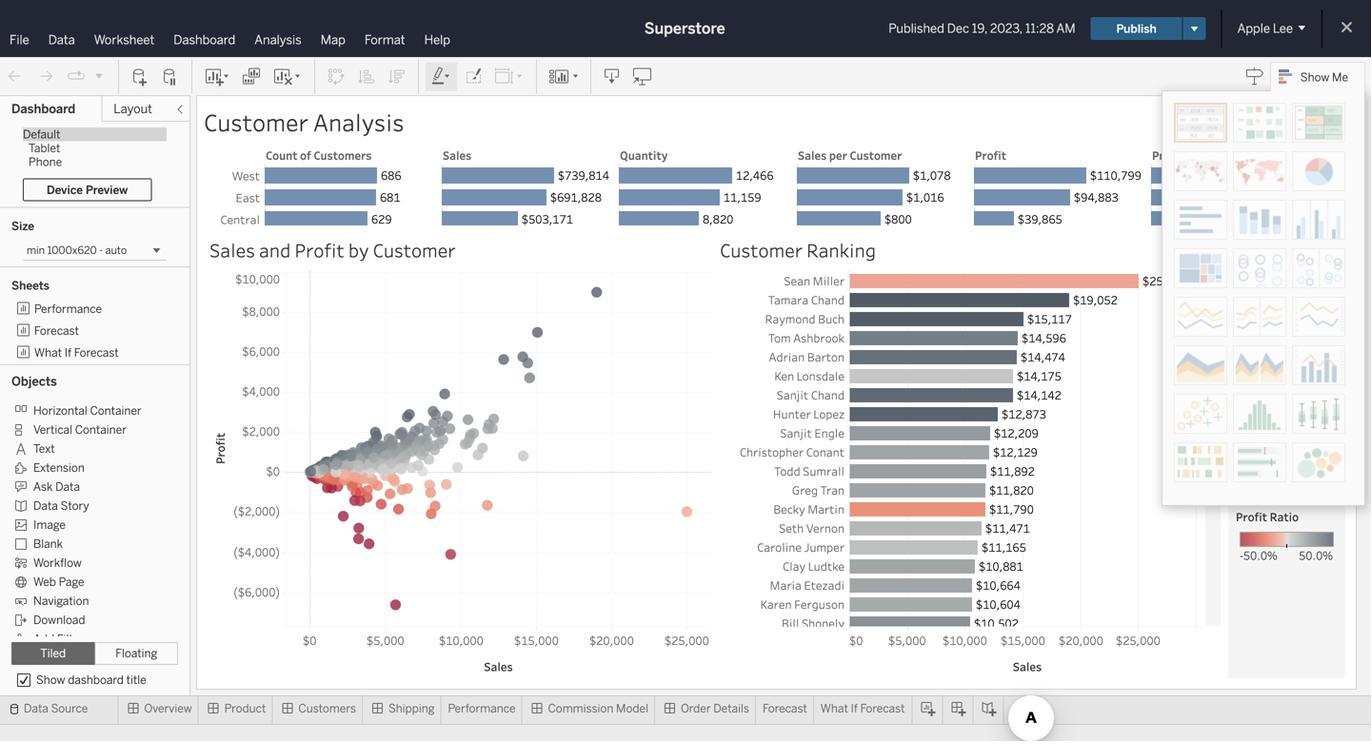 Task type: describe. For each thing, give the bounding box(es) containing it.
0 vertical spatial -
[[99, 244, 103, 257]]

if inside "list box"
[[64, 346, 71, 360]]

lee
[[1273, 21, 1293, 36]]

workflow
[[33, 556, 82, 570]]

Office Supplies checkbox
[[1237, 350, 1340, 370]]

1 horizontal spatial performance
[[448, 702, 516, 716]]

Greg Tran, Customer Name. Press Space to toggle selection. Press Escape to go back to the left margin. Use arrow keys to navigate headers text field
[[716, 481, 849, 500]]

device preview
[[47, 183, 128, 197]]

extension
[[33, 461, 85, 475]]

dec
[[947, 21, 969, 36]]

1 vertical spatial what
[[821, 702, 848, 716]]

Quantity, . Press Space to toggle selection. Press Escape to go back to the left margin. Use arrow keys to navigate headers text field
[[619, 146, 797, 165]]

download
[[33, 614, 85, 627]]

dashboard
[[68, 674, 124, 688]]

fit image
[[494, 67, 525, 86]]

story
[[61, 499, 89, 513]]

furniture
[[1259, 333, 1310, 349]]

data for data source
[[24, 702, 48, 716]]

Karen Ferguson, Customer Name. Press Space to toggle selection. Press Escape to go back to the left margin. Use arrow keys to navigate headers text field
[[716, 595, 849, 614]]

layout
[[114, 101, 152, 117]]

objects
[[11, 374, 57, 390]]

Profit Ratio, . Press Space to toggle selection. Press Escape to go back to the left margin. Use arrow keys to navigate headers text field
[[1151, 146, 1328, 165]]

download image
[[603, 67, 622, 86]]

default
[[23, 128, 60, 141]]

data up the data story
[[55, 480, 80, 494]]

replay animation image
[[93, 70, 105, 81]]

filters
[[57, 633, 89, 646]]

order
[[681, 702, 711, 716]]

worksheet
[[94, 32, 155, 48]]

published
[[889, 21, 945, 36]]

segment list box
[[1237, 439, 1337, 496]]

Furniture checkbox
[[1237, 331, 1337, 350]]

customer analysis heading
[[204, 103, 1349, 142]]

list box containing performance
[[11, 299, 178, 364]]

show me button
[[1270, 62, 1366, 91]]

preview
[[86, 183, 128, 197]]

Sales per Customer, . Press Space to toggle selection. Press Escape to go back to the left margin. Use arrow keys to navigate headers text field
[[797, 146, 974, 165]]

floating
[[115, 647, 157, 661]]

0 horizontal spatial profit
[[295, 238, 344, 263]]

Seth Vernon, Customer Name. Press Space to toggle selection. Press Escape to go back to the left margin. Use arrow keys to navigate headers text field
[[716, 519, 849, 538]]

data story
[[33, 499, 89, 513]]

tablet
[[29, 141, 60, 155]]

Sean Miller, Customer Name. Press Space to toggle selection. Press Escape to go back to the left margin. Use arrow keys to navigate headers text field
[[716, 271, 849, 290]]

size
[[11, 220, 34, 233]]

East, Region. Press Space to toggle selection. Press Escape to go back to the left margin. Use arrow keys to navigate headers text field
[[208, 187, 265, 209]]

ranking
[[807, 238, 876, 263]]

web
[[33, 576, 56, 589]]

blank
[[33, 537, 63, 551]]

horizontal container
[[33, 404, 142, 418]]

published dec 19, 2023, 11:28 am
[[889, 21, 1076, 36]]

(all) checkbox for segment
[[1237, 420, 1337, 439]]

sales
[[210, 238, 255, 263]]

Tamara Chand, Customer Name. Press Space to toggle selection. Press Escape to go back to the left margin. Use arrow keys to navigate headers text field
[[716, 290, 849, 310]]

1 vertical spatial if
[[851, 702, 858, 716]]

container for vertical container
[[75, 423, 127, 437]]

vertical container option
[[11, 420, 151, 439]]

Profit, . Press Space to toggle selection. Press Escape to go back to the left margin. Use arrow keys to navigate headers text field
[[974, 146, 1151, 165]]

commission model
[[548, 702, 649, 716]]

supplies
[[1294, 352, 1340, 368]]

min
[[27, 244, 45, 257]]

Sales, . Press Space to toggle selection. Press Escape to go back to the left margin. Use arrow keys to navigate headers text field
[[442, 146, 619, 165]]

order details
[[681, 702, 749, 716]]

superstore
[[644, 20, 725, 38]]

0 horizontal spatial what if forecast
[[34, 346, 119, 360]]

sales and profit by customer
[[210, 238, 456, 263]]

home office link
[[1259, 479, 1325, 494]]

19,
[[972, 21, 988, 36]]

details
[[714, 702, 749, 716]]

Bill Shonely, Customer Name. Press Space to toggle selection. Press Escape to go back to the left margin. Use arrow keys to navigate headers text field
[[716, 614, 849, 633]]

technology
[[1259, 371, 1320, 387]]

customer analysis
[[204, 106, 404, 138]]

Maria Etezadi, Customer Name. Press Space to toggle selection. Press Escape to go back to the left margin. Use arrow keys to navigate headers text field
[[716, 576, 849, 595]]

category list box
[[1237, 331, 1340, 389]]

data guide image
[[1245, 67, 1265, 86]]

data story option
[[11, 496, 151, 515]]

togglestate option group
[[11, 643, 178, 666]]

(all) link for consumer
[[1259, 421, 1282, 437]]

Todd Sumrall, Customer Name. Press Space to toggle selection. Press Escape to go back to the left margin. Use arrow keys to navigate headers text field
[[716, 462, 849, 481]]

ratio
[[1270, 509, 1299, 525]]

-50.0%
[[1240, 548, 1278, 564]]

customers
[[298, 702, 356, 716]]

office inside option
[[1259, 352, 1291, 368]]

undo image
[[6, 67, 25, 86]]

consumer
[[1259, 440, 1313, 456]]

consumer link
[[1259, 440, 1313, 456]]

model
[[616, 702, 649, 716]]

(all) link for furniture
[[1259, 314, 1282, 330]]

phone
[[29, 155, 62, 169]]

commission
[[548, 702, 614, 716]]

Caroline Jumper, Customer Name. Press Space to toggle selection. Press Escape to go back to the left margin. Use arrow keys to navigate headers text field
[[716, 538, 849, 557]]

apple lee
[[1238, 21, 1293, 36]]

show dashboard title
[[36, 674, 146, 688]]

redo image
[[36, 67, 55, 86]]

Tom Ashbrook, Customer Name. Press Space to toggle selection. Press Escape to go back to the left margin. Use arrow keys to navigate headers text field
[[716, 329, 849, 348]]

what inside "list box"
[[34, 346, 62, 360]]

file
[[10, 32, 29, 48]]

blank option
[[11, 534, 151, 553]]

corporate link
[[1259, 459, 1313, 475]]

duplicate image
[[242, 67, 261, 86]]

objects list box
[[11, 395, 178, 649]]

vertical container
[[33, 423, 127, 437]]

swap rows and columns image
[[327, 67, 346, 86]]

show for show dashboard title
[[36, 674, 65, 688]]

segment
[[1236, 402, 1284, 418]]

device
[[47, 183, 83, 197]]

furniture link
[[1259, 333, 1310, 349]]

title
[[126, 674, 146, 688]]

Corporate checkbox
[[1237, 458, 1337, 477]]

device preview button
[[23, 179, 152, 201]]

Adrian Barton, Customer Name. Press Space to toggle selection. Press Escape to go back to the left margin. Use arrow keys to navigate headers text field
[[716, 348, 849, 367]]

tiled
[[40, 647, 66, 661]]

am
[[1057, 21, 1076, 36]]

profit ratio
[[1236, 509, 1299, 525]]

Ken Lonsdale, Customer Name. Press Space to toggle selection. Press Escape to go back to the left margin. Use arrow keys to navigate headers text field
[[716, 367, 849, 386]]

by
[[348, 238, 369, 263]]

(all) for consumer
[[1259, 421, 1282, 437]]

Count of Customers, . Press Space to toggle selection. Press Escape to go back to the left margin. Use arrow keys to navigate headers text field
[[265, 146, 442, 165]]

(all) checkbox for category
[[1237, 312, 1337, 331]]

1 horizontal spatial dashboard
[[174, 32, 235, 48]]



Task type: locate. For each thing, give the bounding box(es) containing it.
horizontal container option
[[11, 401, 151, 420]]

shipping
[[389, 702, 435, 716]]

1 vertical spatial (all) link
[[1259, 421, 1282, 437]]

1 horizontal spatial what if forecast
[[821, 702, 905, 716]]

2 (all) link from the top
[[1259, 421, 1282, 437]]

forecast
[[34, 324, 79, 338], [74, 346, 119, 360], [763, 702, 807, 716], [860, 702, 905, 716]]

0 vertical spatial container
[[90, 404, 142, 418]]

add filters
[[33, 633, 89, 646]]

Becky Martin, Customer Name. Press Space to toggle selection. Press Escape to go back to the left margin. Use arrow keys to navigate headers text field
[[716, 500, 849, 519]]

2023,
[[990, 21, 1023, 36]]

and
[[259, 238, 291, 263]]

show
[[1301, 70, 1330, 84], [36, 674, 65, 688]]

0 vertical spatial if
[[64, 346, 71, 360]]

performance
[[34, 302, 102, 316], [448, 702, 516, 716]]

profit left the by
[[295, 238, 344, 263]]

office down corporate option
[[1293, 479, 1325, 494]]

2 (all) from the top
[[1259, 421, 1282, 437]]

1 vertical spatial container
[[75, 423, 127, 437]]

0 horizontal spatial what
[[34, 346, 62, 360]]

(All) checkbox
[[1237, 312, 1337, 331], [1237, 420, 1337, 439]]

apple
[[1238, 21, 1270, 36]]

Sanjit Engle, Customer Name. Press Space to toggle selection. Press Escape to go back to the left margin. Use arrow keys to navigate headers text field
[[716, 424, 849, 443]]

Hunter Lopez, Customer Name. Press Space to toggle selection. Press Escape to go back to the left margin. Use arrow keys to navigate headers text field
[[716, 405, 849, 424]]

data up replay animation icon
[[48, 32, 75, 48]]

dashboard up default
[[11, 101, 75, 117]]

1 horizontal spatial customer
[[373, 238, 456, 263]]

container inside option
[[90, 404, 142, 418]]

1 horizontal spatial analysis
[[313, 106, 404, 138]]

0 horizontal spatial analysis
[[255, 32, 302, 48]]

customer up sean miller, customer name. press space to toggle selection. press escape to go back to the left margin. use arrow keys to navigate headers text field
[[720, 238, 803, 263]]

me
[[1332, 70, 1348, 84]]

analysis up the count of customers, . press space to toggle selection. press escape to go back to the left margin. use arrow keys to navigate headers text box
[[313, 106, 404, 138]]

1 vertical spatial (all) checkbox
[[1237, 420, 1337, 439]]

web page option
[[11, 572, 151, 591]]

(all) down segment
[[1259, 421, 1282, 437]]

0 horizontal spatial dashboard
[[11, 101, 75, 117]]

collapse image
[[174, 104, 186, 115]]

data for data story
[[33, 499, 58, 513]]

1 horizontal spatial if
[[851, 702, 858, 716]]

customer
[[204, 106, 308, 138], [373, 238, 456, 263], [720, 238, 803, 263]]

open and edit this workbook in tableau desktop image
[[633, 67, 652, 86]]

add filters option
[[11, 629, 151, 649]]

1 vertical spatial -
[[1240, 548, 1244, 564]]

(all) link down segment
[[1259, 421, 1282, 437]]

office inside "checkbox"
[[1293, 479, 1325, 494]]

show/hide cards image
[[549, 67, 579, 86]]

highlight image
[[430, 67, 452, 86]]

2 horizontal spatial customer
[[720, 238, 803, 263]]

data left the source
[[24, 702, 48, 716]]

navigation
[[33, 595, 89, 608]]

profit left ratio
[[1236, 509, 1268, 525]]

1 vertical spatial (all)
[[1259, 421, 1282, 437]]

replay animation image
[[67, 67, 86, 86]]

container down horizontal container
[[75, 423, 127, 437]]

1 horizontal spatial show
[[1301, 70, 1330, 84]]

0 vertical spatial profit
[[295, 238, 344, 263]]

show down tiled
[[36, 674, 65, 688]]

1 vertical spatial what if forecast
[[821, 702, 905, 716]]

format
[[365, 32, 405, 48]]

analysis inside heading
[[313, 106, 404, 138]]

0 vertical spatial what if forecast
[[34, 346, 119, 360]]

text option
[[11, 439, 151, 458]]

office
[[1259, 352, 1291, 368], [1293, 479, 1325, 494]]

new data source image
[[130, 67, 150, 86]]

1 horizontal spatial what
[[821, 702, 848, 716]]

1 (all) link from the top
[[1259, 314, 1282, 330]]

publish button
[[1091, 17, 1182, 40]]

show for show me
[[1301, 70, 1330, 84]]

1 horizontal spatial -
[[1240, 548, 1244, 564]]

analysis
[[255, 32, 302, 48], [313, 106, 404, 138]]

0 vertical spatial (all) checkbox
[[1237, 312, 1337, 331]]

(all) checkbox up "consumer"
[[1237, 420, 1337, 439]]

extension option
[[11, 458, 151, 477]]

- down profit ratio
[[1240, 548, 1244, 564]]

50.0% down profit ratio
[[1244, 548, 1278, 564]]

1 vertical spatial office
[[1293, 479, 1325, 494]]

0 vertical spatial performance
[[34, 302, 102, 316]]

Christopher Conant, Customer Name. Press Space to toggle selection. Press Escape to go back to the left margin. Use arrow keys to navigate headers text field
[[716, 443, 849, 462]]

customer down 'duplicate' image
[[204, 106, 308, 138]]

container inside option
[[75, 423, 127, 437]]

navigation option
[[11, 591, 151, 610]]

page
[[59, 576, 84, 589]]

0 vertical spatial office
[[1259, 352, 1291, 368]]

what if forecast
[[34, 346, 119, 360], [821, 702, 905, 716]]

0 vertical spatial dashboard
[[174, 32, 235, 48]]

data source
[[24, 702, 88, 716]]

default tablet phone
[[23, 128, 62, 169]]

product
[[224, 702, 266, 716]]

min 1000x620 - auto
[[27, 244, 127, 257]]

1 vertical spatial profit
[[1236, 509, 1268, 525]]

profit
[[295, 238, 344, 263], [1236, 509, 1268, 525]]

container up vertical container option on the left of page
[[90, 404, 142, 418]]

sort ascending image
[[357, 67, 376, 86]]

0 horizontal spatial -
[[99, 244, 103, 257]]

Sanjit Chand, Customer Name. Press Space to toggle selection. Press Escape to go back to the left margin. Use arrow keys to navigate headers text field
[[716, 386, 849, 405]]

office supplies link
[[1259, 352, 1340, 368]]

overview
[[144, 702, 192, 716]]

Home Office checkbox
[[1237, 477, 1337, 496]]

11:28
[[1025, 21, 1054, 36]]

recommended image
[[1174, 103, 1228, 143]]

Central, Region. Press Space to toggle selection. Press Escape to go back to the left margin. Use arrow keys to navigate headers text field
[[208, 209, 265, 230]]

publish
[[1117, 22, 1157, 35]]

show left me
[[1301, 70, 1330, 84]]

2 (all) checkbox from the top
[[1237, 420, 1337, 439]]

0 vertical spatial what
[[34, 346, 62, 360]]

technology link
[[1259, 371, 1320, 387]]

vertical
[[33, 423, 72, 437]]

0 horizontal spatial show
[[36, 674, 65, 688]]

1 vertical spatial performance
[[448, 702, 516, 716]]

performance down sheets
[[34, 302, 102, 316]]

data
[[48, 32, 75, 48], [55, 480, 80, 494], [33, 499, 58, 513], [24, 702, 48, 716]]

web page
[[33, 576, 84, 589]]

customer inside heading
[[204, 106, 308, 138]]

1 50.0% from the left
[[1244, 548, 1278, 564]]

source
[[51, 702, 88, 716]]

customer ranking
[[720, 238, 876, 263]]

customer right the by
[[373, 238, 456, 263]]

1000x620
[[47, 244, 97, 257]]

workflow option
[[11, 553, 151, 572]]

horizontal
[[33, 404, 87, 418]]

year
[[1236, 241, 1260, 257]]

add
[[33, 633, 54, 646]]

help
[[424, 32, 450, 48]]

-
[[99, 244, 103, 257], [1240, 548, 1244, 564]]

image option
[[11, 515, 151, 534]]

sheets
[[11, 279, 49, 293]]

new worksheet image
[[204, 67, 230, 86]]

download option
[[11, 610, 151, 629]]

0 vertical spatial (all)
[[1259, 314, 1282, 330]]

50.0% down ratio
[[1299, 548, 1333, 564]]

50.0%
[[1244, 548, 1278, 564], [1299, 548, 1333, 564]]

0 vertical spatial show
[[1301, 70, 1330, 84]]

office down furniture 'link'
[[1259, 352, 1291, 368]]

home
[[1259, 479, 1290, 494]]

ask
[[33, 480, 53, 494]]

0 vertical spatial (all) link
[[1259, 314, 1282, 330]]

0 vertical spatial analysis
[[255, 32, 302, 48]]

home office
[[1259, 479, 1325, 494]]

format workbook image
[[464, 67, 483, 86]]

ask data
[[33, 480, 80, 494]]

pause auto updates image
[[161, 67, 180, 86]]

image
[[33, 518, 66, 532]]

performance right shipping
[[448, 702, 516, 716]]

- left auto
[[99, 244, 103, 257]]

analysis up clear sheet icon
[[255, 32, 302, 48]]

(all) for furniture
[[1259, 314, 1282, 330]]

data for data
[[48, 32, 75, 48]]

(all)
[[1259, 314, 1282, 330], [1259, 421, 1282, 437]]

category
[[1236, 295, 1285, 310]]

(all) link down category
[[1259, 314, 1282, 330]]

data down ask
[[33, 499, 58, 513]]

marks. press enter to open the view data window.. use arrow keys to navigate data visualization elements. image
[[265, 165, 1328, 252], [286, 271, 711, 628], [849, 271, 1206, 742]]

map
[[321, 32, 346, 48]]

customer for customer analysis
[[204, 106, 308, 138]]

1 vertical spatial show
[[36, 674, 65, 688]]

0 horizontal spatial performance
[[34, 302, 102, 316]]

show me
[[1301, 70, 1348, 84]]

Clay Ludtke, Customer Name. Press Space to toggle selection. Press Escape to go back to the left margin. Use arrow keys to navigate headers text field
[[716, 557, 849, 576]]

clear sheet image
[[272, 67, 303, 86]]

(all) checkbox up the furniture
[[1237, 312, 1337, 331]]

show inside button
[[1301, 70, 1330, 84]]

office supplies
[[1259, 352, 1340, 368]]

dashboard
[[174, 32, 235, 48], [11, 101, 75, 117]]

1 horizontal spatial office
[[1293, 479, 1325, 494]]

sort descending image
[[388, 67, 407, 86]]

1 vertical spatial analysis
[[313, 106, 404, 138]]

what
[[34, 346, 62, 360], [821, 702, 848, 716]]

corporate
[[1259, 459, 1313, 475]]

1 (all) checkbox from the top
[[1237, 312, 1337, 331]]

Technology checkbox
[[1237, 370, 1337, 389]]

1 vertical spatial dashboard
[[11, 101, 75, 117]]

0 horizontal spatial 50.0%
[[1244, 548, 1278, 564]]

customer for customer ranking
[[720, 238, 803, 263]]

(all) down category
[[1259, 314, 1282, 330]]

container for horizontal container
[[90, 404, 142, 418]]

ask data option
[[11, 477, 151, 496]]

if
[[64, 346, 71, 360], [851, 702, 858, 716]]

list box
[[11, 299, 178, 364]]

0 horizontal spatial customer
[[204, 106, 308, 138]]

1 horizontal spatial profit
[[1236, 509, 1268, 525]]

0 horizontal spatial office
[[1259, 352, 1291, 368]]

West, Region. Press Space to toggle selection. Press Escape to go back to the left margin. Use arrow keys to navigate headers text field
[[208, 165, 265, 187]]

(all) link
[[1259, 314, 1282, 330], [1259, 421, 1282, 437]]

2 50.0% from the left
[[1299, 548, 1333, 564]]

1 horizontal spatial 50.0%
[[1299, 548, 1333, 564]]

0 horizontal spatial if
[[64, 346, 71, 360]]

text
[[33, 442, 55, 456]]

dashboard up new worksheet image
[[174, 32, 235, 48]]

Raymond Buch, Customer Name. Press Space to toggle selection. Press Escape to go back to the left margin. Use arrow keys to navigate headers text field
[[716, 310, 849, 329]]

Consumer checkbox
[[1237, 439, 1337, 458]]

1 (all) from the top
[[1259, 314, 1282, 330]]

auto
[[105, 244, 127, 257]]



Task type: vqa. For each thing, say whether or not it's contained in the screenshot.
(All) option
yes



